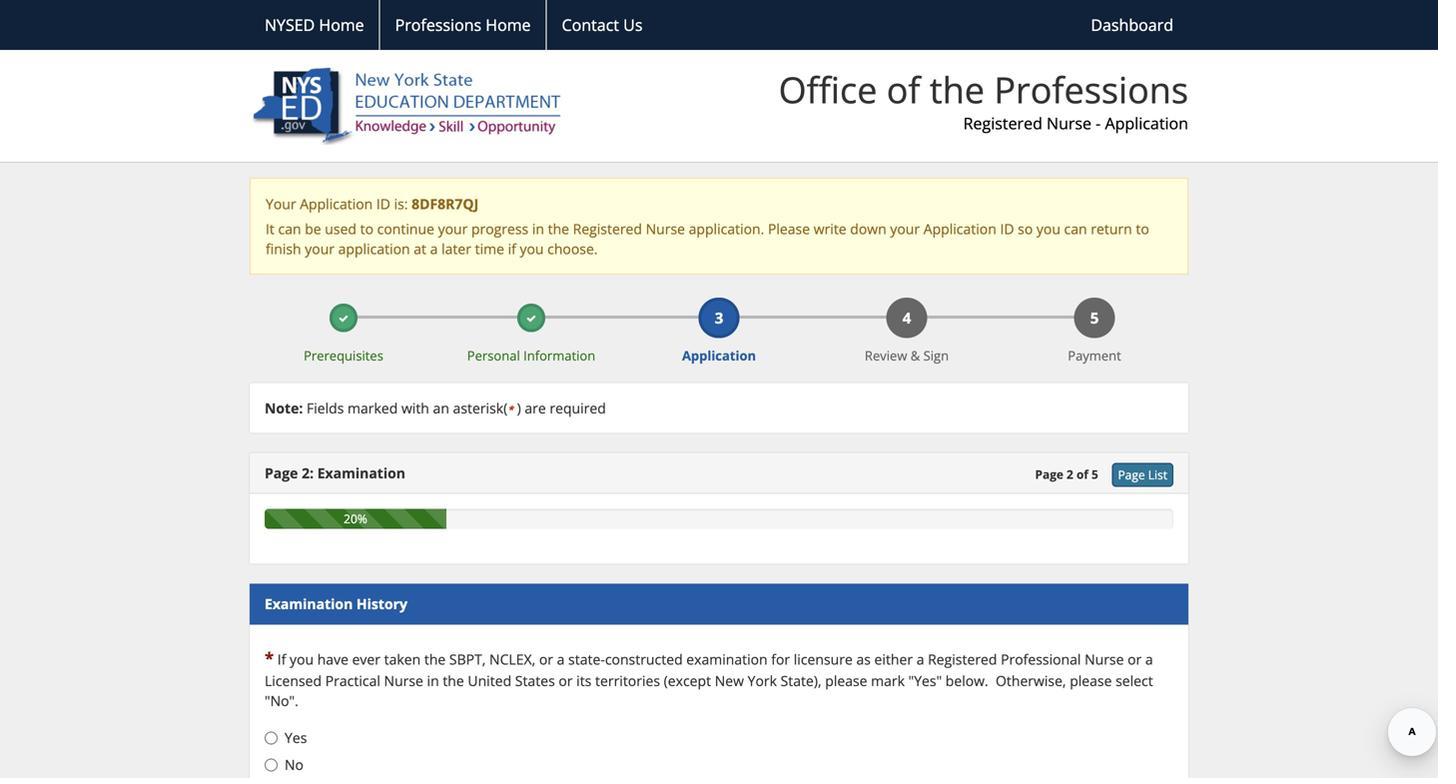 Task type: vqa. For each thing, say whether or not it's contained in the screenshot.
Middle Name text box
no



Task type: locate. For each thing, give the bounding box(es) containing it.
in inside * if you have ever taken the sbpt, nclex, or a state-constructed examination for licensure as either a registered professional nurse or a licensed practical nurse in the united states or its territories (except new york state), please mark "yes" below.  otherwise, please select "no".
[[427, 672, 439, 691]]

1 horizontal spatial check image
[[527, 314, 537, 324]]

id
[[377, 195, 391, 214], [1001, 219, 1015, 238]]

0 vertical spatial registered
[[964, 112, 1043, 134]]

the
[[930, 65, 985, 114], [548, 219, 570, 238], [424, 650, 446, 669], [443, 672, 464, 691]]

history
[[357, 595, 408, 614]]

registered left -
[[964, 112, 1043, 134]]

0 vertical spatial you
[[1037, 219, 1061, 238]]

5
[[1091, 308, 1099, 328], [1092, 467, 1099, 483]]

0 vertical spatial 5
[[1091, 308, 1099, 328]]

nurse down taken
[[384, 672, 424, 691]]

is:
[[394, 195, 408, 214]]

nurse
[[1047, 112, 1092, 134], [646, 219, 685, 238], [1085, 650, 1124, 669], [384, 672, 424, 691]]

1 horizontal spatial id
[[1001, 219, 1015, 238]]

0 horizontal spatial *
[[265, 647, 274, 670]]

office of the professions registered nurse - application
[[779, 65, 1189, 134]]

home left "contact"
[[486, 14, 531, 35]]

prerequisites link
[[250, 304, 438, 365]]

0 vertical spatial *
[[508, 403, 514, 417]]

can
[[278, 219, 301, 238], [1065, 219, 1088, 238]]

choose.
[[548, 239, 598, 258]]

page inside the "page list" link
[[1118, 467, 1146, 483]]

licensure
[[794, 650, 853, 669]]

progress
[[472, 219, 529, 238]]

0 horizontal spatial you
[[290, 650, 314, 669]]

registered up choose.
[[573, 219, 642, 238]]

your right down
[[891, 219, 920, 238]]

are
[[525, 399, 546, 418]]

Yes radio
[[265, 732, 278, 745]]

5 right 2
[[1092, 467, 1099, 483]]

your up later
[[438, 219, 468, 238]]

2 can from the left
[[1065, 219, 1088, 238]]

nurse left application.
[[646, 219, 685, 238]]

1 horizontal spatial can
[[1065, 219, 1088, 238]]

nysed home link
[[250, 0, 379, 50]]

id left is:
[[377, 195, 391, 214]]

0 horizontal spatial your
[[305, 239, 335, 258]]

20%
[[344, 511, 367, 527]]

0 horizontal spatial of
[[887, 65, 921, 114]]

office
[[779, 65, 878, 114]]

examination up have
[[265, 595, 353, 614]]

0 horizontal spatial id
[[377, 195, 391, 214]]

or left its at the left bottom
[[559, 672, 573, 691]]

finish
[[266, 239, 301, 258]]

you
[[1037, 219, 1061, 238], [520, 239, 544, 258], [290, 650, 314, 669]]

id left so
[[1001, 219, 1015, 238]]

a left state-
[[557, 650, 565, 669]]

contact us link
[[546, 0, 658, 50]]

please left select
[[1070, 672, 1113, 691]]

1 horizontal spatial page
[[1036, 467, 1064, 483]]

dashboard
[[1091, 14, 1174, 35]]

in
[[532, 219, 544, 238], [427, 672, 439, 691]]

return
[[1091, 219, 1133, 238]]

new
[[715, 672, 744, 691]]

0 horizontal spatial can
[[278, 219, 301, 238]]

0 vertical spatial examination
[[317, 464, 406, 483]]

nysed
[[265, 14, 315, 35]]

contact
[[562, 14, 619, 35]]

your down be
[[305, 239, 335, 258]]

2 vertical spatial registered
[[928, 650, 998, 669]]

page list
[[1118, 467, 1168, 483]]

to up application
[[360, 219, 374, 238]]

state),
[[781, 672, 822, 691]]

4
[[903, 308, 911, 328]]

2 home from the left
[[486, 14, 531, 35]]

or up select
[[1128, 650, 1142, 669]]

page for page list
[[1118, 467, 1146, 483]]

a
[[430, 239, 438, 258], [557, 650, 565, 669], [917, 650, 925, 669], [1146, 650, 1154, 669]]

personal information link
[[438, 304, 625, 365]]

to right the return
[[1136, 219, 1150, 238]]

0 vertical spatial in
[[532, 219, 544, 238]]

application right -
[[1106, 112, 1189, 134]]

* left )
[[508, 403, 514, 417]]

20% progress bar
[[265, 509, 447, 529]]

-
[[1096, 112, 1101, 134]]

no
[[285, 756, 304, 775]]

of right office
[[887, 65, 921, 114]]

8df8r7qj
[[412, 195, 479, 214]]

2 vertical spatial you
[[290, 650, 314, 669]]

state-
[[569, 650, 605, 669]]

page
[[265, 464, 298, 483], [1036, 467, 1064, 483], [1118, 467, 1146, 483]]

* left if
[[265, 647, 274, 670]]

home right nysed
[[319, 14, 364, 35]]

No radio
[[265, 759, 278, 772]]

1 vertical spatial in
[[427, 672, 439, 691]]

constructed
[[605, 650, 683, 669]]

examination up 20%
[[317, 464, 406, 483]]

page left list
[[1118, 467, 1146, 483]]

please
[[826, 672, 868, 691], [1070, 672, 1113, 691]]

1 vertical spatial you
[[520, 239, 544, 258]]

1 vertical spatial professions
[[994, 65, 1189, 114]]

registered inside office of the professions registered nurse - application
[[964, 112, 1043, 134]]

1 horizontal spatial of
[[1077, 467, 1089, 483]]

1 home from the left
[[319, 14, 364, 35]]

of
[[887, 65, 921, 114], [1077, 467, 1089, 483]]

2 please from the left
[[1070, 672, 1113, 691]]

1 horizontal spatial professions
[[994, 65, 1189, 114]]

professions inside office of the professions registered nurse - application
[[994, 65, 1189, 114]]

in left united
[[427, 672, 439, 691]]

continue
[[377, 219, 435, 238]]

0 horizontal spatial to
[[360, 219, 374, 238]]

or up states
[[539, 650, 553, 669]]

0 vertical spatial of
[[887, 65, 921, 114]]

1 horizontal spatial or
[[559, 672, 573, 691]]

marked
[[348, 399, 398, 418]]

your application id is: 8df8r7qj it can be used to continue your progress in the registered nurse application. please write down your application id so you can return to finish your application at a later time if you choose.
[[266, 195, 1150, 258]]

home for nysed home
[[319, 14, 364, 35]]

note:
[[265, 399, 303, 418]]

2 check image from the left
[[527, 314, 537, 324]]

0 horizontal spatial page
[[265, 464, 298, 483]]

with
[[402, 399, 430, 418]]

1 horizontal spatial please
[[1070, 672, 1113, 691]]

york
[[748, 672, 777, 691]]

0 horizontal spatial professions
[[395, 14, 482, 35]]

1 horizontal spatial in
[[532, 219, 544, 238]]

registered up below.
[[928, 650, 998, 669]]

registered
[[964, 112, 1043, 134], [573, 219, 642, 238], [928, 650, 998, 669]]

please down as at right bottom
[[826, 672, 868, 691]]

1 horizontal spatial *
[[508, 403, 514, 417]]

professions
[[395, 14, 482, 35], [994, 65, 1189, 114]]

0 vertical spatial professions
[[395, 14, 482, 35]]

5 up payment
[[1091, 308, 1099, 328]]

0 horizontal spatial home
[[319, 14, 364, 35]]

check image
[[339, 314, 349, 324], [527, 314, 537, 324]]

below.
[[946, 672, 989, 691]]

0 horizontal spatial in
[[427, 672, 439, 691]]

your
[[266, 195, 296, 214]]

1 horizontal spatial you
[[520, 239, 544, 258]]

2 horizontal spatial page
[[1118, 467, 1146, 483]]

0 horizontal spatial check image
[[339, 314, 349, 324]]

page left "2:"
[[265, 464, 298, 483]]

application down 3 in the top of the page
[[682, 347, 756, 365]]

dashboard link
[[1076, 0, 1189, 50]]

examination
[[317, 464, 406, 483], [265, 595, 353, 614]]

a up "yes"
[[917, 650, 925, 669]]

1 check image from the left
[[339, 314, 349, 324]]

of right 2
[[1077, 467, 1089, 483]]

at
[[414, 239, 427, 258]]

1 vertical spatial examination
[[265, 595, 353, 614]]

to
[[360, 219, 374, 238], [1136, 219, 1150, 238]]

1 please from the left
[[826, 672, 868, 691]]

can left the return
[[1065, 219, 1088, 238]]

an
[[433, 399, 450, 418]]

check image inside prerequisites link
[[339, 314, 349, 324]]

alert
[[250, 178, 1189, 275]]

check image for prerequisites
[[339, 314, 349, 324]]

check image up 'prerequisites'
[[339, 314, 349, 324]]

alert containing your application id is:
[[250, 178, 1189, 275]]

review
[[865, 347, 908, 365]]

check image inside personal information link
[[527, 314, 537, 324]]

1 vertical spatial registered
[[573, 219, 642, 238]]

nurse left -
[[1047, 112, 1092, 134]]

page left 2
[[1036, 467, 1064, 483]]

write
[[814, 219, 847, 238]]

1 vertical spatial id
[[1001, 219, 1015, 238]]

nysed home
[[265, 14, 364, 35]]

application up used
[[300, 195, 373, 214]]

in right progress
[[532, 219, 544, 238]]

1 vertical spatial *
[[265, 647, 274, 670]]

check image up the personal information
[[527, 314, 537, 324]]

a right at
[[430, 239, 438, 258]]

0 horizontal spatial please
[[826, 672, 868, 691]]

or
[[539, 650, 553, 669], [1128, 650, 1142, 669], [559, 672, 573, 691]]

can right it
[[278, 219, 301, 238]]

1 horizontal spatial to
[[1136, 219, 1150, 238]]

a up select
[[1146, 650, 1154, 669]]

home
[[319, 14, 364, 35], [486, 14, 531, 35]]

0 vertical spatial id
[[377, 195, 391, 214]]

1 horizontal spatial home
[[486, 14, 531, 35]]



Task type: describe. For each thing, give the bounding box(es) containing it.
registered inside * if you have ever taken the sbpt, nclex, or a state-constructed examination for licensure as either a registered professional nurse or a licensed practical nurse in the united states or its territories (except new york state), please mark "yes" below.  otherwise, please select "no".
[[928, 650, 998, 669]]

(except
[[664, 672, 711, 691]]

later
[[442, 239, 472, 258]]

2 to from the left
[[1136, 219, 1150, 238]]

3
[[715, 308, 724, 328]]

examination
[[687, 650, 768, 669]]

if
[[508, 239, 516, 258]]

fields
[[307, 399, 344, 418]]

down
[[851, 219, 887, 238]]

information
[[524, 347, 596, 365]]

page 2: examination
[[265, 464, 406, 483]]

its
[[577, 672, 592, 691]]

if
[[278, 650, 286, 669]]

"no".
[[265, 692, 299, 711]]

sign
[[924, 347, 949, 365]]

review & sign
[[865, 347, 949, 365]]

page for page 2: examination
[[265, 464, 298, 483]]

of inside office of the professions registered nurse - application
[[887, 65, 921, 114]]

licensed
[[265, 672, 322, 691]]

nclex,
[[490, 650, 536, 669]]

states
[[515, 672, 555, 691]]

check image for personal information
[[527, 314, 537, 324]]

mark
[[871, 672, 905, 691]]

1 vertical spatial 5
[[1092, 467, 1099, 483]]

territories
[[595, 672, 660, 691]]

registered inside your application id is: 8df8r7qj it can be used to continue your progress in the registered nurse application. please write down your application id so you can return to finish your application at a later time if you choose.
[[573, 219, 642, 238]]

time
[[475, 239, 505, 258]]

you inside * if you have ever taken the sbpt, nclex, or a state-constructed examination for licensure as either a registered professional nurse or a licensed practical nurse in the united states or its territories (except new york state), please mark "yes" below.  otherwise, please select "no".
[[290, 650, 314, 669]]

application inside office of the professions registered nurse - application
[[1106, 112, 1189, 134]]

* if you have ever taken the sbpt, nclex, or a state-constructed examination for licensure as either a registered professional nurse or a licensed practical nurse in the united states or its territories (except new york state), please mark "yes" below.  otherwise, please select "no".
[[265, 647, 1154, 711]]

the inside your application id is: 8df8r7qj it can be used to continue your progress in the registered nurse application. please write down your application id so you can return to finish your application at a later time if you choose.
[[548, 219, 570, 238]]

1 horizontal spatial your
[[438, 219, 468, 238]]

practical
[[325, 672, 381, 691]]

for
[[772, 650, 790, 669]]

* inside note: fields marked with an       asterisk( * ) are required
[[508, 403, 514, 417]]

either
[[875, 650, 913, 669]]

the inside office of the professions registered nurse - application
[[930, 65, 985, 114]]

so
[[1018, 219, 1033, 238]]

2 horizontal spatial or
[[1128, 650, 1142, 669]]

examination history
[[265, 595, 408, 614]]

page list link
[[1112, 463, 1174, 487]]

2 horizontal spatial you
[[1037, 219, 1061, 238]]

professions home link
[[379, 0, 546, 50]]

professional
[[1001, 650, 1081, 669]]

1 can from the left
[[278, 219, 301, 238]]

sbpt,
[[450, 650, 486, 669]]

contact us
[[562, 14, 643, 35]]

nurse up select
[[1085, 650, 1124, 669]]

application.
[[689, 219, 765, 238]]

nurse inside your application id is: 8df8r7qj it can be used to continue your progress in the registered nurse application. please write down your application id so you can return to finish your application at a later time if you choose.
[[646, 219, 685, 238]]

)
[[517, 399, 521, 418]]

ever
[[352, 650, 381, 669]]

united
[[468, 672, 512, 691]]

professions home
[[395, 14, 531, 35]]

2
[[1067, 467, 1074, 483]]

nurse inside office of the professions registered nurse - application
[[1047, 112, 1092, 134]]

prerequisites
[[304, 347, 384, 365]]

used
[[325, 219, 357, 238]]

application
[[338, 239, 410, 258]]

1 vertical spatial of
[[1077, 467, 1089, 483]]

asterisk(
[[453, 399, 508, 418]]

page 2 of 5
[[1036, 467, 1099, 483]]

application left so
[[924, 219, 997, 238]]

&
[[911, 347, 920, 365]]

1 to from the left
[[360, 219, 374, 238]]

note: fields marked with an       asterisk( * ) are required
[[265, 399, 606, 418]]

a inside your application id is: 8df8r7qj it can be used to continue your progress in the registered nurse application. please write down your application id so you can return to finish your application at a later time if you choose.
[[430, 239, 438, 258]]

page for page 2 of 5
[[1036, 467, 1064, 483]]

list
[[1149, 467, 1168, 483]]

0 horizontal spatial or
[[539, 650, 553, 669]]

required
[[550, 399, 606, 418]]

* inside * if you have ever taken the sbpt, nclex, or a state-constructed examination for licensure as either a registered professional nurse or a licensed practical nurse in the united states or its territories (except new york state), please mark "yes" below.  otherwise, please select "no".
[[265, 647, 274, 670]]

personal
[[467, 347, 520, 365]]

2:
[[302, 464, 314, 483]]

be
[[305, 219, 321, 238]]

us
[[624, 14, 643, 35]]

yes
[[285, 729, 307, 748]]

as
[[857, 650, 871, 669]]

payment
[[1068, 347, 1122, 365]]

it
[[266, 219, 275, 238]]

taken
[[384, 650, 421, 669]]

have
[[317, 650, 349, 669]]

personal information
[[467, 347, 596, 365]]

please
[[768, 219, 810, 238]]

in inside your application id is: 8df8r7qj it can be used to continue your progress in the registered nurse application. please write down your application id so you can return to finish your application at a later time if you choose.
[[532, 219, 544, 238]]

"yes"
[[909, 672, 942, 691]]

home for professions home
[[486, 14, 531, 35]]

select
[[1116, 672, 1154, 691]]

2 horizontal spatial your
[[891, 219, 920, 238]]



